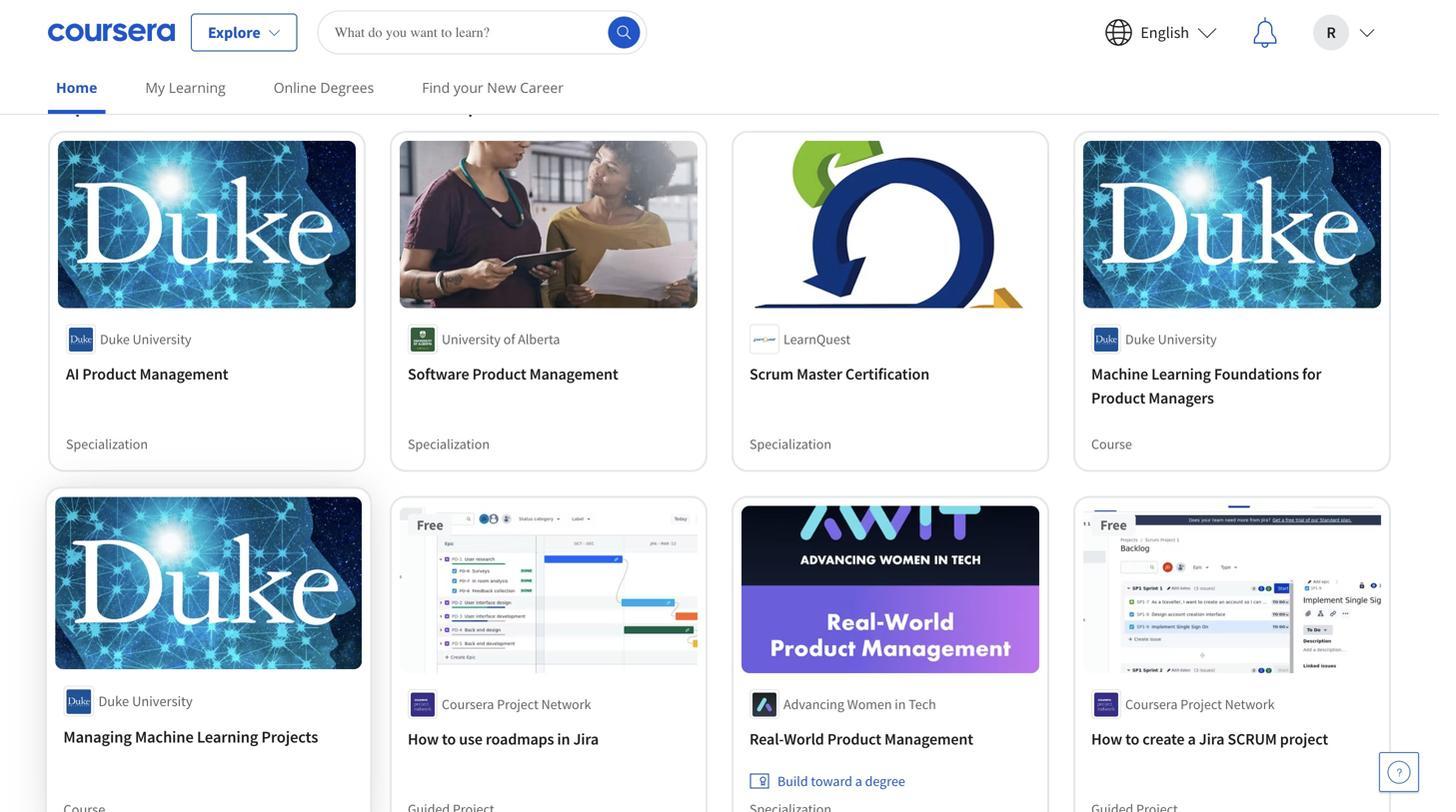 Task type: describe. For each thing, give the bounding box(es) containing it.
projects
[[261, 728, 318, 748]]

advancing
[[784, 696, 845, 714]]

r button
[[1298, 0, 1392, 64]]

for
[[1303, 364, 1322, 384]]

to for create
[[1126, 730, 1140, 750]]

degrees
[[320, 78, 374, 97]]

world
[[784, 730, 824, 750]]

a for coursera
[[197, 83, 211, 118]]

new
[[487, 78, 516, 97]]

network for jira
[[541, 696, 591, 714]]

management for ai product management
[[140, 364, 228, 384]]

university for machine learning foundations for product managers
[[1158, 330, 1217, 348]]

ai
[[66, 364, 79, 384]]

certification
[[846, 364, 930, 384]]

your
[[454, 78, 483, 97]]

learnquest
[[784, 330, 851, 348]]

learning for machine
[[1152, 364, 1211, 384]]

coursera project network for roadmaps
[[442, 696, 591, 714]]

real-world product management
[[750, 730, 974, 750]]

women
[[847, 696, 892, 714]]

specialization for scrum
[[750, 435, 832, 453]]

product down university of alberta
[[472, 364, 527, 384]]

coursera project network for a
[[1126, 696, 1275, 714]]

find
[[422, 78, 450, 97]]

real-
[[750, 730, 784, 750]]

my learning link
[[137, 65, 234, 110]]

explore for explore with a coursera plus subscription
[[48, 83, 135, 118]]

explore button
[[191, 13, 298, 51]]

1 jira from the left
[[573, 730, 599, 750]]

managing machine learning projects link
[[63, 726, 354, 750]]

home
[[56, 78, 97, 97]]

tech
[[909, 696, 936, 714]]

home link
[[48, 65, 105, 114]]

english button
[[1089, 0, 1234, 64]]

use
[[459, 730, 483, 750]]

toward
[[811, 773, 853, 791]]

managing machine learning projects
[[63, 728, 318, 748]]

my learning
[[145, 78, 226, 97]]

product right ai at the left top of page
[[82, 364, 136, 384]]

specialization for ai
[[66, 435, 148, 453]]

product down advancing women in tech on the right of page
[[828, 730, 882, 750]]

to for use
[[442, 730, 456, 750]]

explore for explore
[[208, 22, 261, 42]]

how for how to use roadmaps in jira
[[408, 730, 439, 750]]

specialization for software
[[408, 435, 490, 453]]

ai product management link
[[66, 362, 348, 386]]

scrum master certification link
[[750, 362, 1032, 386]]

duke university for product
[[100, 330, 192, 348]]

ai product management
[[66, 364, 228, 384]]

university for managing machine learning projects
[[132, 693, 193, 711]]

alberta
[[518, 330, 560, 348]]

subscription
[[381, 83, 528, 118]]

create
[[1143, 730, 1185, 750]]

software product management link
[[408, 362, 690, 386]]

free for how to create a jira scrum project
[[1101, 516, 1127, 534]]

software product management
[[408, 364, 618, 384]]

duke for machine
[[98, 693, 129, 711]]

course
[[1092, 435, 1132, 453]]



Task type: locate. For each thing, give the bounding box(es) containing it.
online degrees
[[274, 78, 374, 97]]

coursera project network
[[442, 696, 591, 714], [1126, 696, 1275, 714]]

0 horizontal spatial jira
[[573, 730, 599, 750]]

2 free from the left
[[1101, 516, 1127, 534]]

0 horizontal spatial explore
[[48, 83, 135, 118]]

duke for product
[[100, 330, 130, 348]]

0 horizontal spatial management
[[140, 364, 228, 384]]

university up ai product management
[[133, 330, 192, 348]]

coursera down 'explore' popup button
[[217, 83, 321, 118]]

product up the course
[[1092, 388, 1146, 408]]

duke
[[100, 330, 130, 348], [1126, 330, 1155, 348], [98, 693, 129, 711]]

of
[[504, 330, 515, 348]]

2 jira from the left
[[1199, 730, 1225, 750]]

explore with a coursera plus subscription collection element
[[36, 51, 1403, 813]]

1 how from the left
[[408, 730, 439, 750]]

jira
[[573, 730, 599, 750], [1199, 730, 1225, 750]]

coursera project network up the how to create a jira scrum project
[[1126, 696, 1275, 714]]

explore
[[208, 22, 261, 42], [48, 83, 135, 118]]

a right with
[[197, 83, 211, 118]]

build toward a degree
[[778, 773, 906, 791]]

how to use roadmaps in jira link
[[408, 728, 690, 752]]

project
[[1280, 730, 1329, 750]]

duke university for learning
[[1126, 330, 1217, 348]]

a right "create"
[[1188, 730, 1196, 750]]

coursera up 'use'
[[442, 696, 494, 714]]

jira left scrum
[[1199, 730, 1225, 750]]

duke for learning
[[1126, 330, 1155, 348]]

online degrees link
[[266, 65, 382, 110]]

software
[[408, 364, 469, 384]]

management for software product management
[[530, 364, 618, 384]]

1 horizontal spatial explore
[[208, 22, 261, 42]]

0 horizontal spatial network
[[541, 696, 591, 714]]

2 to from the left
[[1126, 730, 1140, 750]]

0 horizontal spatial to
[[442, 730, 456, 750]]

with
[[140, 83, 192, 118]]

free
[[417, 516, 443, 534], [1101, 516, 1127, 534]]

2 coursera project network from the left
[[1126, 696, 1275, 714]]

1 horizontal spatial project
[[1181, 696, 1222, 714]]

1 horizontal spatial coursera project network
[[1126, 696, 1275, 714]]

machine right the managing
[[135, 728, 194, 748]]

learning left projects
[[197, 728, 258, 748]]

explore with a coursera plus subscription
[[48, 83, 528, 118]]

duke university up 'machine learning foundations for product managers' at the right of page
[[1126, 330, 1217, 348]]

explore left my
[[48, 83, 135, 118]]

project up the how to create a jira scrum project
[[1181, 696, 1222, 714]]

0 horizontal spatial coursera
[[217, 83, 321, 118]]

1 horizontal spatial to
[[1126, 730, 1140, 750]]

network
[[541, 696, 591, 714], [1225, 696, 1275, 714]]

roadmaps
[[486, 730, 554, 750]]

coursera up "create"
[[1126, 696, 1178, 714]]

in right roadmaps
[[557, 730, 570, 750]]

1 vertical spatial explore
[[48, 83, 135, 118]]

learning
[[169, 78, 226, 97], [1152, 364, 1211, 384], [197, 728, 258, 748]]

project up roadmaps
[[497, 696, 539, 714]]

university
[[133, 330, 192, 348], [442, 330, 501, 348], [1158, 330, 1217, 348], [132, 693, 193, 711]]

machine learning foundations for product managers link
[[1092, 362, 1374, 410]]

specialization down scrum
[[750, 435, 832, 453]]

explore up my learning
[[208, 22, 261, 42]]

2 network from the left
[[1225, 696, 1275, 714]]

2 vertical spatial a
[[855, 773, 863, 791]]

0 horizontal spatial in
[[557, 730, 570, 750]]

network up how to use roadmaps in jira link
[[541, 696, 591, 714]]

coursera image
[[48, 16, 175, 48]]

free for how to use roadmaps in jira
[[417, 516, 443, 534]]

2 specialization from the left
[[408, 435, 490, 453]]

product
[[82, 364, 136, 384], [472, 364, 527, 384], [1092, 388, 1146, 408], [828, 730, 882, 750]]

explore inside explore with a coursera plus subscription collection element
[[48, 83, 135, 118]]

1 horizontal spatial in
[[895, 696, 906, 714]]

0 vertical spatial machine
[[1092, 364, 1149, 384]]

foundations
[[1214, 364, 1299, 384]]

2 how from the left
[[1092, 730, 1123, 750]]

2 vertical spatial learning
[[197, 728, 258, 748]]

1 coursera project network from the left
[[442, 696, 591, 714]]

specialization
[[66, 435, 148, 453], [408, 435, 490, 453], [750, 435, 832, 453]]

explore inside popup button
[[208, 22, 261, 42]]

1 horizontal spatial management
[[530, 364, 618, 384]]

how
[[408, 730, 439, 750], [1092, 730, 1123, 750]]

university up 'machine learning foundations for product managers' at the right of page
[[1158, 330, 1217, 348]]

university left of on the top
[[442, 330, 501, 348]]

duke university for machine
[[98, 693, 193, 711]]

0 vertical spatial explore
[[208, 22, 261, 42]]

how to use roadmaps in jira
[[408, 730, 599, 750]]

learning inside my learning link
[[169, 78, 226, 97]]

project for roadmaps
[[497, 696, 539, 714]]

management
[[140, 364, 228, 384], [530, 364, 618, 384], [885, 730, 974, 750]]

university up managing machine learning projects
[[132, 693, 193, 711]]

a for degree
[[855, 773, 863, 791]]

1 vertical spatial a
[[1188, 730, 1196, 750]]

1 horizontal spatial coursera
[[442, 696, 494, 714]]

learning right my
[[169, 78, 226, 97]]

network for scrum
[[1225, 696, 1275, 714]]

learning inside 'machine learning foundations for product managers'
[[1152, 364, 1211, 384]]

to left 'use'
[[442, 730, 456, 750]]

find your new career
[[422, 78, 564, 97]]

2 horizontal spatial management
[[885, 730, 974, 750]]

in left tech
[[895, 696, 906, 714]]

3 specialization from the left
[[750, 435, 832, 453]]

online
[[274, 78, 317, 97]]

managing
[[63, 728, 132, 748]]

scrum
[[1228, 730, 1277, 750]]

1 horizontal spatial machine
[[1092, 364, 1149, 384]]

to
[[442, 730, 456, 750], [1126, 730, 1140, 750]]

build
[[778, 773, 808, 791]]

a left degree
[[855, 773, 863, 791]]

0 vertical spatial in
[[895, 696, 906, 714]]

to left "create"
[[1126, 730, 1140, 750]]

learning up managers
[[1152, 364, 1211, 384]]

master
[[797, 364, 843, 384]]

network up scrum
[[1225, 696, 1275, 714]]

0 horizontal spatial free
[[417, 516, 443, 534]]

scrum
[[750, 364, 794, 384]]

0 horizontal spatial machine
[[135, 728, 194, 748]]

university of alberta
[[442, 330, 560, 348]]

1 vertical spatial machine
[[135, 728, 194, 748]]

a
[[197, 83, 211, 118], [1188, 730, 1196, 750], [855, 773, 863, 791]]

machine
[[1092, 364, 1149, 384], [135, 728, 194, 748]]

coursera for how to use roadmaps in jira
[[442, 696, 494, 714]]

0 horizontal spatial project
[[497, 696, 539, 714]]

how to create a jira scrum project link
[[1092, 728, 1374, 752]]

specialization down software
[[408, 435, 490, 453]]

2 project from the left
[[1181, 696, 1222, 714]]

1 vertical spatial in
[[557, 730, 570, 750]]

1 horizontal spatial jira
[[1199, 730, 1225, 750]]

career
[[520, 78, 564, 97]]

machine inside 'machine learning foundations for product managers'
[[1092, 364, 1149, 384]]

machine up the course
[[1092, 364, 1149, 384]]

jira right roadmaps
[[573, 730, 599, 750]]

find your new career link
[[414, 65, 572, 110]]

0 horizontal spatial a
[[197, 83, 211, 118]]

duke university
[[100, 330, 192, 348], [1126, 330, 1217, 348], [98, 693, 193, 711]]

coursera
[[217, 83, 321, 118], [442, 696, 494, 714], [1126, 696, 1178, 714]]

real-world product management link
[[750, 728, 1032, 752]]

how to create a jira scrum project
[[1092, 730, 1329, 750]]

0 horizontal spatial specialization
[[66, 435, 148, 453]]

0 vertical spatial learning
[[169, 78, 226, 97]]

1 network from the left
[[541, 696, 591, 714]]

help center image
[[1388, 761, 1411, 785]]

1 free from the left
[[417, 516, 443, 534]]

1 horizontal spatial free
[[1101, 516, 1127, 534]]

1 horizontal spatial specialization
[[408, 435, 490, 453]]

how for how to create a jira scrum project
[[1092, 730, 1123, 750]]

1 project from the left
[[497, 696, 539, 714]]

managers
[[1149, 388, 1214, 408]]

duke university up managing machine learning projects
[[98, 693, 193, 711]]

degree
[[865, 773, 906, 791]]

0 horizontal spatial coursera project network
[[442, 696, 591, 714]]

0 vertical spatial a
[[197, 83, 211, 118]]

duke up the managing
[[98, 693, 129, 711]]

learning for my
[[169, 78, 226, 97]]

coursera project network up roadmaps
[[442, 696, 591, 714]]

r
[[1327, 22, 1336, 42]]

1 horizontal spatial how
[[1092, 730, 1123, 750]]

None search field
[[318, 10, 647, 54]]

1 to from the left
[[442, 730, 456, 750]]

2 horizontal spatial coursera
[[1126, 696, 1178, 714]]

university for ai product management
[[133, 330, 192, 348]]

duke university up ai product management
[[100, 330, 192, 348]]

specialization down ai at the left top of page
[[66, 435, 148, 453]]

in
[[895, 696, 906, 714], [557, 730, 570, 750]]

project
[[497, 696, 539, 714], [1181, 696, 1222, 714]]

my
[[145, 78, 165, 97]]

how left 'use'
[[408, 730, 439, 750]]

project for a
[[1181, 696, 1222, 714]]

2 horizontal spatial a
[[1188, 730, 1196, 750]]

2 horizontal spatial specialization
[[750, 435, 832, 453]]

1 vertical spatial learning
[[1152, 364, 1211, 384]]

product inside 'machine learning foundations for product managers'
[[1092, 388, 1146, 408]]

learning inside managing machine learning projects link
[[197, 728, 258, 748]]

english
[[1141, 22, 1190, 42]]

1 specialization from the left
[[66, 435, 148, 453]]

how left "create"
[[1092, 730, 1123, 750]]

duke up ai product management
[[100, 330, 130, 348]]

scrum master certification
[[750, 364, 930, 384]]

machine learning foundations for product managers
[[1092, 364, 1322, 408]]

duke up managers
[[1126, 330, 1155, 348]]

What do you want to learn? text field
[[318, 10, 647, 54]]

plus
[[326, 83, 376, 118]]

advancing women in tech
[[784, 696, 936, 714]]

1 horizontal spatial a
[[855, 773, 863, 791]]

1 horizontal spatial network
[[1225, 696, 1275, 714]]

0 horizontal spatial how
[[408, 730, 439, 750]]

coursera for how to create a jira scrum project
[[1126, 696, 1178, 714]]



Task type: vqa. For each thing, say whether or not it's contained in the screenshot.
Go to degree related to Master of Science in Construction Management
no



